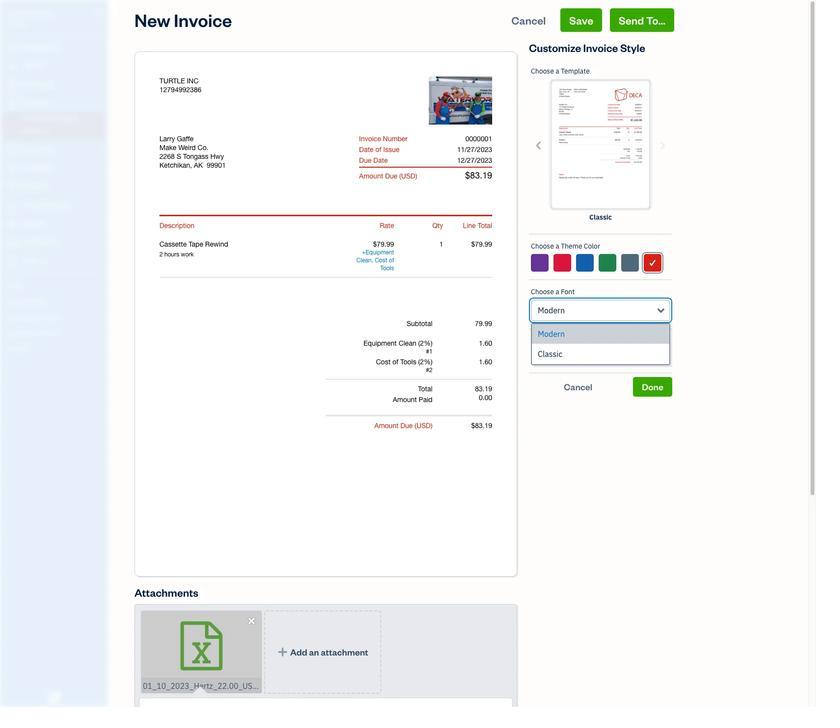 Task type: vqa. For each thing, say whether or not it's contained in the screenshot.
Reports link
no



Task type: locate. For each thing, give the bounding box(es) containing it.
clean for equipment clean
[[357, 257, 372, 264]]

date
[[359, 146, 374, 154], [374, 157, 388, 164]]

clean inside equipment clean
[[357, 257, 372, 264]]

bank connections image
[[7, 329, 105, 337]]

date of issue
[[359, 146, 400, 154]]

0 horizontal spatial turtle
[[8, 9, 36, 19]]

(2%) up 1 on the right
[[418, 340, 433, 348]]

project image
[[6, 182, 18, 192]]

due down total amount paid
[[401, 422, 413, 430]]

#
[[426, 349, 429, 355], [426, 367, 429, 374]]

1 vertical spatial due
[[385, 172, 398, 180]]

1 horizontal spatial classic
[[590, 213, 612, 222]]

of inside , cost of tools
[[389, 257, 394, 264]]

apps image
[[7, 282, 105, 290]]

1 vertical spatial tools
[[400, 358, 416, 366]]

Line Total (USD) text field
[[471, 241, 492, 248]]

usd
[[401, 172, 416, 180], [417, 422, 431, 430]]

0 vertical spatial equipment
[[366, 249, 394, 256]]

1 vertical spatial classic
[[538, 350, 563, 359]]

delete image
[[431, 97, 472, 106]]

customize up 'choose a template'
[[529, 41, 581, 54]]

equipment for equipment clean (2%) # 1 cost of tools (2%) # 2
[[364, 340, 397, 348]]

due down date of issue
[[359, 157, 372, 164]]

# up 2
[[426, 349, 429, 355]]

2 vertical spatial amount
[[375, 422, 399, 430]]

date up the "due date"
[[359, 146, 374, 154]]

usd down paid
[[417, 422, 431, 430]]

total inside total amount paid
[[418, 385, 433, 393]]

amount due ( usd ) down the "due date"
[[359, 172, 417, 180]]

choose
[[531, 67, 554, 76], [531, 242, 554, 251], [531, 288, 554, 297]]

total amount paid
[[393, 385, 433, 404]]

turtle inc owner
[[8, 9, 52, 27]]

0 vertical spatial due
[[359, 157, 372, 164]]

modern inside font field
[[538, 306, 565, 316]]

1 choose from the top
[[531, 67, 554, 76]]

0 vertical spatial amount due ( usd )
[[359, 172, 417, 180]]

1 modern from the top
[[538, 306, 565, 316]]

send
[[619, 13, 644, 27]]

qty
[[432, 222, 443, 230]]

1 vertical spatial customize
[[544, 341, 581, 351]]

cost inside equipment clean (2%) # 1 cost of tools (2%) # 2
[[376, 358, 391, 366]]

classic up the color
[[590, 213, 612, 222]]

(2%) up 2
[[418, 358, 433, 366]]

1 vertical spatial amount
[[393, 396, 417, 404]]

1 vertical spatial clean
[[399, 340, 416, 348]]

a left font at the right of page
[[556, 288, 559, 297]]

2 vertical spatial choose
[[531, 288, 554, 297]]

turtle
[[8, 9, 36, 19], [160, 77, 185, 85]]

amount due ( usd ) down total amount paid
[[375, 422, 433, 430]]

1
[[429, 349, 433, 355]]

0 vertical spatial clean
[[357, 257, 372, 264]]

2 # from the top
[[426, 367, 429, 374]]

choose a font
[[531, 288, 575, 297]]

1 vertical spatial cancel
[[564, 381, 593, 393]]

1 a from the top
[[556, 67, 559, 76]]

to...
[[646, 13, 666, 27]]

expense image
[[6, 163, 18, 173]]

1 vertical spatial a
[[556, 242, 559, 251]]

0 vertical spatial customize
[[529, 41, 581, 54]]

line total
[[463, 222, 492, 230]]

clean
[[357, 257, 372, 264], [399, 340, 416, 348]]

2 horizontal spatial due
[[401, 422, 413, 430]]

amount down the "due date"
[[359, 172, 383, 180]]

0 vertical spatial tools
[[380, 265, 394, 272]]

tools up total amount paid
[[400, 358, 416, 366]]

1 vertical spatial (
[[415, 422, 417, 430]]

1 (2%) from the top
[[418, 340, 433, 348]]

usd down number
[[401, 172, 416, 180]]

choose left template on the right of the page
[[531, 67, 554, 76]]

(2%)
[[418, 340, 433, 348], [418, 358, 433, 366]]

all
[[574, 352, 582, 362]]

0 horizontal spatial cancel
[[512, 13, 546, 27]]

amount left paid
[[393, 396, 417, 404]]

of
[[376, 146, 382, 154], [389, 257, 394, 264], [393, 358, 399, 366]]

delete attachment image
[[247, 616, 257, 628]]

2 modern from the top
[[538, 329, 565, 339]]

1 vertical spatial )
[[431, 422, 433, 430]]

0 horizontal spatial total
[[418, 385, 433, 393]]

turtle inside the turtle inc owner
[[8, 9, 36, 19]]

$83.19 down 12/27/2023 dropdown button
[[465, 170, 492, 181]]

clean down subtotal
[[399, 340, 416, 348]]

0 vertical spatial cost
[[375, 257, 387, 264]]

choose a template
[[531, 67, 590, 76]]

0 vertical spatial )
[[416, 172, 417, 180]]

amount due ( usd )
[[359, 172, 417, 180], [375, 422, 433, 430]]

1 vertical spatial inc
[[187, 77, 199, 85]]

total right line
[[478, 222, 492, 230]]

1 horizontal spatial (
[[415, 422, 417, 430]]

classic inside choose a template element
[[590, 213, 612, 222]]

invoice
[[174, 8, 232, 31], [583, 41, 618, 54], [359, 135, 381, 143], [634, 341, 660, 351]]

classic inside option
[[538, 350, 563, 359]]

1 vertical spatial (2%)
[[418, 358, 433, 366]]

# down 1 on the right
[[426, 367, 429, 374]]

( down issue
[[399, 172, 401, 180]]

0 vertical spatial choose
[[531, 67, 554, 76]]

modern up exclamationcircle icon
[[538, 329, 565, 339]]

3 a from the top
[[556, 288, 559, 297]]

0 vertical spatial modern
[[538, 306, 565, 316]]

customize up for
[[544, 341, 581, 351]]

1 horizontal spatial inc
[[187, 77, 199, 85]]

modern inside 'option'
[[538, 329, 565, 339]]

1 vertical spatial choose
[[531, 242, 554, 251]]

choose for choose a font
[[531, 288, 554, 297]]

inc for customize invoice style
[[38, 9, 52, 19]]

amount down total amount paid
[[375, 422, 399, 430]]

0 horizontal spatial usd
[[401, 172, 416, 180]]

attachment
[[321, 647, 368, 658]]

turtle up 12794992386
[[160, 77, 185, 85]]

1 vertical spatial amount due ( usd )
[[375, 422, 433, 430]]

choose left theme
[[531, 242, 554, 251]]

here link
[[616, 352, 632, 362]]

items and services image
[[7, 313, 105, 321]]

image
[[453, 97, 472, 106]]

client image
[[6, 61, 18, 71]]

for
[[562, 352, 572, 362]]

customize inside customize your logo and invoice style for all invoices
[[544, 341, 581, 351]]

a
[[556, 67, 559, 76], [556, 242, 559, 251], [556, 288, 559, 297]]

1 vertical spatial turtle
[[160, 77, 185, 85]]

a left template on the right of the page
[[556, 67, 559, 76]]

Item Quantity text field
[[429, 241, 443, 248]]

0 vertical spatial (2%)
[[418, 340, 433, 348]]

description
[[160, 222, 195, 230]]

0 horizontal spatial clean
[[357, 257, 372, 264]]

rate
[[380, 222, 394, 230]]

weird
[[178, 144, 196, 152]]

equipment inside equipment clean
[[366, 249, 394, 256]]

of up the "due date"
[[376, 146, 382, 154]]

list box containing modern
[[532, 324, 670, 365]]

0 vertical spatial inc
[[38, 9, 52, 19]]

$83.19 down 0.00
[[471, 422, 492, 430]]

turtle up owner
[[8, 9, 36, 19]]

0.00
[[479, 394, 492, 402]]

0 horizontal spatial classic
[[538, 350, 563, 359]]

cancel for top cancel button
[[512, 13, 546, 27]]

modern for list box containing modern
[[538, 329, 565, 339]]

1 horizontal spatial cancel
[[564, 381, 593, 393]]

hwy
[[210, 153, 224, 161]]

turtle for due date
[[160, 77, 185, 85]]

1 horizontal spatial due
[[385, 172, 398, 180]]

0 vertical spatial #
[[426, 349, 429, 355]]

invoice inside customize your logo and invoice style for all invoices
[[634, 341, 660, 351]]

paid
[[419, 396, 433, 404]]

due
[[359, 157, 372, 164], [385, 172, 398, 180], [401, 422, 413, 430]]

0 vertical spatial (
[[399, 172, 401, 180]]

turtle for customize invoice style
[[8, 9, 36, 19]]

payment image
[[6, 145, 18, 155]]

classic for font
[[538, 350, 563, 359]]

of down item rate (usd) text field
[[389, 257, 394, 264]]

0 vertical spatial $83.19
[[465, 170, 492, 181]]

$83.19
[[465, 170, 492, 181], [471, 422, 492, 430]]

modern
[[538, 306, 565, 316], [538, 329, 565, 339]]

here
[[616, 352, 632, 362]]

0 horizontal spatial )
[[416, 172, 417, 180]]

1 horizontal spatial turtle
[[160, 77, 185, 85]]

12/27/2023 button
[[449, 156, 500, 165]]

equipment
[[366, 249, 394, 256], [364, 340, 397, 348]]

1 horizontal spatial usd
[[417, 422, 431, 430]]

tools inside , cost of tools
[[380, 265, 394, 272]]

0 vertical spatial cancel button
[[503, 8, 555, 32]]

1 vertical spatial modern
[[538, 329, 565, 339]]

customize
[[529, 41, 581, 54], [544, 341, 581, 351]]

inc inside the turtle inc owner
[[38, 9, 52, 19]]

79.99
[[475, 320, 492, 328]]

1 horizontal spatial total
[[478, 222, 492, 230]]

add an attachment button
[[264, 611, 381, 695]]

amount
[[359, 172, 383, 180], [393, 396, 417, 404], [375, 422, 399, 430]]

0 vertical spatial turtle
[[8, 9, 36, 19]]

cost
[[375, 257, 387, 264], [376, 358, 391, 366]]

co.
[[198, 144, 209, 152]]

1 horizontal spatial clean
[[399, 340, 416, 348]]

inc for due date
[[187, 77, 199, 85]]

gaffe
[[177, 135, 194, 143]]

turtle inside turtle inc 12794992386
[[160, 77, 185, 85]]

1 vertical spatial total
[[418, 385, 433, 393]]

0 horizontal spatial inc
[[38, 9, 52, 19]]

clean inside equipment clean (2%) # 1 cost of tools (2%) # 2
[[399, 340, 416, 348]]

choose a theme color element
[[529, 235, 673, 280]]

delete
[[431, 97, 452, 106]]

clean down the +
[[357, 257, 372, 264]]

1.60 down 79.99
[[479, 340, 492, 348]]

s
[[177, 153, 181, 161]]

equipment clean
[[357, 249, 394, 264]]

a left theme
[[556, 242, 559, 251]]

subtotal
[[407, 320, 433, 328]]

of up total amount paid
[[393, 358, 399, 366]]

0 vertical spatial a
[[556, 67, 559, 76]]

date down date of issue
[[374, 157, 388, 164]]

done
[[642, 381, 664, 393]]

2 choose from the top
[[531, 242, 554, 251]]

cancel button
[[503, 8, 555, 32], [529, 377, 627, 397]]

2 vertical spatial of
[[393, 358, 399, 366]]

)
[[416, 172, 417, 180], [431, 422, 433, 430]]

settings image
[[7, 345, 105, 352]]

classic left all
[[538, 350, 563, 359]]

equipment inside equipment clean (2%) # 1 cost of tools (2%) # 2
[[364, 340, 397, 348]]

total up paid
[[418, 385, 433, 393]]

1.60 up 83.19
[[479, 358, 492, 366]]

modern down choose a font
[[538, 306, 565, 316]]

list box
[[532, 324, 670, 365]]

(
[[399, 172, 401, 180], [415, 422, 417, 430]]

inc inside turtle inc 12794992386
[[187, 77, 199, 85]]

12794992386
[[160, 86, 202, 94]]

2 vertical spatial a
[[556, 288, 559, 297]]

inc
[[38, 9, 52, 19], [187, 77, 199, 85]]

2 a from the top
[[556, 242, 559, 251]]

line
[[463, 222, 476, 230]]

3 choose from the top
[[531, 288, 554, 297]]

( down total amount paid
[[415, 422, 417, 430]]

Issue date in MM/DD/YYYY format text field
[[428, 146, 500, 154]]

tools down equipment clean
[[380, 265, 394, 272]]

1 horizontal spatial tools
[[400, 358, 416, 366]]

0 vertical spatial cancel
[[512, 13, 546, 27]]

, cost of tools
[[372, 257, 394, 272]]

1 vertical spatial equipment
[[364, 340, 397, 348]]

cost inside , cost of tools
[[375, 257, 387, 264]]

1 vertical spatial of
[[389, 257, 394, 264]]

0 vertical spatial classic
[[590, 213, 612, 222]]

classic
[[590, 213, 612, 222], [538, 350, 563, 359]]

1 vertical spatial 1.60
[[479, 358, 492, 366]]

choose left font at the right of page
[[531, 288, 554, 297]]

1 vertical spatial cost
[[376, 358, 391, 366]]

cancel
[[512, 13, 546, 27], [564, 381, 593, 393]]

1 vertical spatial #
[[426, 367, 429, 374]]

ketchikan,
[[160, 162, 192, 169]]

tools
[[380, 265, 394, 272], [400, 358, 416, 366]]

0 vertical spatial 1.60
[[479, 340, 492, 348]]

0 horizontal spatial tools
[[380, 265, 394, 272]]

,
[[372, 257, 373, 264]]

0 horizontal spatial (
[[399, 172, 401, 180]]

due down the "due date"
[[385, 172, 398, 180]]



Task type: describe. For each thing, give the bounding box(es) containing it.
larry gaffe make weird co. 2268 s tongass hwy ketchikan, ak  99901
[[160, 135, 226, 169]]

01_10_2023_hertz_22.00_usd.xlsx button
[[141, 611, 273, 695]]

2
[[429, 367, 433, 374]]

add an attachment
[[290, 647, 368, 658]]

make
[[160, 144, 176, 152]]

font
[[561, 288, 575, 297]]

turtle inc 12794992386
[[160, 77, 202, 94]]

due date
[[359, 157, 388, 164]]

Enter an Item Name text field
[[160, 240, 345, 249]]

list box inside choose a font element
[[532, 324, 670, 365]]

cancel for bottommost cancel button
[[564, 381, 593, 393]]

1 vertical spatial date
[[374, 157, 388, 164]]

exclamationcircle image
[[533, 340, 540, 351]]

timer image
[[6, 201, 18, 211]]

estimate image
[[6, 80, 18, 90]]

customize invoice style
[[529, 41, 645, 54]]

money image
[[6, 219, 18, 229]]

template
[[561, 67, 590, 76]]

Font field
[[531, 300, 671, 322]]

2268
[[160, 153, 175, 161]]

an
[[309, 647, 319, 658]]

customize your logo and invoice style for all invoices
[[544, 341, 660, 362]]

save button
[[561, 8, 602, 32]]

choose a template element
[[529, 59, 673, 235]]

99901
[[207, 162, 226, 169]]

+
[[362, 249, 366, 256]]

style
[[544, 352, 561, 362]]

0 vertical spatial total
[[478, 222, 492, 230]]

of inside equipment clean (2%) # 1 cost of tools (2%) # 2
[[393, 358, 399, 366]]

a for template
[[556, 67, 559, 76]]

01_10_2023_hertz_22.00_usd.xlsx
[[143, 682, 273, 692]]

send to...
[[619, 13, 666, 27]]

Enter an Item Description text field
[[160, 251, 345, 259]]

logo
[[600, 341, 617, 351]]

number
[[383, 135, 408, 143]]

theme
[[561, 242, 582, 251]]

choose for choose a theme color
[[531, 242, 554, 251]]

2 vertical spatial due
[[401, 422, 413, 430]]

custom image
[[648, 257, 657, 269]]

main element
[[0, 0, 133, 708]]

tongass
[[183, 153, 209, 161]]

1 vertical spatial cancel button
[[529, 377, 627, 397]]

1 vertical spatial $83.19
[[471, 422, 492, 430]]

chart image
[[6, 238, 18, 248]]

customize for customize invoice style
[[529, 41, 581, 54]]

equipment for equipment clean
[[366, 249, 394, 256]]

modern option
[[532, 324, 670, 345]]

and
[[619, 341, 632, 351]]

larry
[[160, 135, 175, 143]]

1 1.60 from the top
[[479, 340, 492, 348]]

report image
[[6, 257, 18, 267]]

attachments
[[135, 586, 198, 600]]

Enter an Invoice # text field
[[465, 135, 492, 143]]

your
[[582, 341, 598, 351]]

amount inside total amount paid
[[393, 396, 417, 404]]

choose a theme color
[[531, 242, 600, 251]]

83.19
[[475, 385, 492, 393]]

invoice number
[[359, 135, 408, 143]]

new invoice
[[135, 8, 232, 31]]

clean for equipment clean (2%) # 1 cost of tools (2%) # 2
[[399, 340, 416, 348]]

tools inside equipment clean (2%) # 1 cost of tools (2%) # 2
[[400, 358, 416, 366]]

plus image
[[277, 648, 288, 658]]

previous image
[[534, 140, 545, 151]]

choose for choose a template
[[531, 67, 554, 76]]

0 horizontal spatial due
[[359, 157, 372, 164]]

Item Rate (USD) text field
[[373, 241, 394, 248]]

83.19 0.00
[[475, 385, 492, 402]]

2 (2%) from the top
[[418, 358, 433, 366]]

dashboard image
[[6, 43, 18, 53]]

invoice image
[[6, 99, 18, 108]]

classic option
[[532, 345, 670, 365]]

invoices
[[584, 352, 614, 362]]

classic for template
[[590, 213, 612, 222]]

1 vertical spatial usd
[[417, 422, 431, 430]]

choose a font element
[[529, 280, 673, 366]]

0 vertical spatial usd
[[401, 172, 416, 180]]

equipment clean (2%) # 1 cost of tools (2%) # 2
[[364, 340, 433, 374]]

send to... button
[[610, 8, 674, 32]]

next image
[[657, 140, 668, 151]]

a for font
[[556, 288, 559, 297]]

0 vertical spatial amount
[[359, 172, 383, 180]]

modern for font field
[[538, 306, 565, 316]]

0 vertical spatial date
[[359, 146, 374, 154]]

a for theme
[[556, 242, 559, 251]]

save
[[569, 13, 594, 27]]

2 1.60 from the top
[[479, 358, 492, 366]]

1 # from the top
[[426, 349, 429, 355]]

12/27/2023
[[457, 157, 492, 164]]

add
[[290, 647, 307, 658]]

team members image
[[7, 297, 105, 305]]

owner
[[8, 20, 26, 27]]

1 horizontal spatial )
[[431, 422, 433, 430]]

new
[[135, 8, 170, 31]]

style
[[620, 41, 645, 54]]

color
[[584, 242, 600, 251]]

issue
[[383, 146, 400, 154]]

freshbooks image
[[46, 692, 62, 704]]

done button
[[633, 377, 673, 397]]

0 vertical spatial of
[[376, 146, 382, 154]]

customize for customize your logo and invoice style for all invoices
[[544, 341, 581, 351]]



